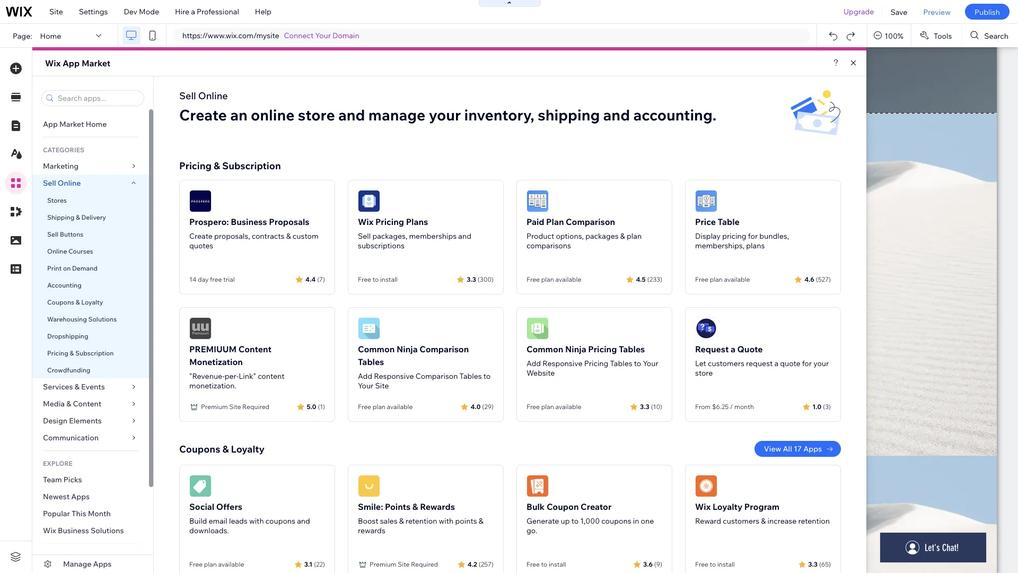 Task type: vqa. For each thing, say whether or not it's contained in the screenshot.
middle a
yes



Task type: describe. For each thing, give the bounding box(es) containing it.
packages
[[586, 231, 619, 241]]

free plan available for common ninja comparison tables
[[358, 403, 413, 411]]

available for paid plan comparison
[[556, 275, 582, 283]]

0 vertical spatial pricing & subscription
[[179, 159, 281, 171]]

social
[[189, 501, 214, 512]]

display
[[696, 231, 721, 241]]

popular this month link
[[32, 505, 149, 522]]

to down subscriptions
[[373, 275, 379, 283]]

connect
[[284, 31, 314, 40]]

& inside wix loyalty program reward customers & increase retention
[[762, 516, 766, 526]]

1 horizontal spatial coupons & loyalty
[[179, 443, 265, 455]]

coupons inside social offers build email leads with coupons and downloads.
[[266, 516, 296, 526]]

and inside wix pricing plans sell packages, memberships and subscriptions
[[459, 231, 472, 241]]

to down reward
[[710, 560, 716, 568]]

services & events
[[43, 382, 105, 391]]

a for professional
[[191, 7, 195, 16]]

smile:
[[358, 501, 383, 512]]

apps for newest apps
[[71, 492, 90, 501]]

prospero: business proposals  logo image
[[189, 190, 212, 212]]

common ninja comparison tables logo image
[[358, 317, 380, 340]]

0 horizontal spatial coupons
[[47, 298, 74, 306]]

services
[[43, 382, 73, 391]]

on
[[63, 264, 71, 272]]

online courses
[[47, 247, 93, 255]]

3.1 (22)
[[304, 560, 325, 568]]

day
[[198, 275, 209, 283]]

3.6 (9)
[[644, 560, 663, 568]]

popular this month
[[43, 509, 111, 518]]

monetization.
[[189, 381, 237, 390]]

newest apps
[[43, 492, 90, 501]]

tools button
[[912, 24, 962, 47]]

sell for sell buttons
[[47, 230, 58, 238]]

to
[[62, 552, 71, 560]]

responsive for comparison
[[374, 371, 414, 381]]

team picks
[[43, 475, 82, 484]]

professional
[[197, 7, 239, 16]]

4.4
[[306, 275, 316, 283]]

premiuum
[[189, 344, 237, 354]]

bundles,
[[760, 231, 790, 241]]

1 horizontal spatial home
[[86, 119, 107, 129]]

4.4 (7)
[[306, 275, 325, 283]]

and inside social offers build email leads with coupons and downloads.
[[297, 516, 310, 526]]

for inside price table display pricing for bundles, memberships, plans
[[749, 231, 758, 241]]

media & content
[[43, 399, 102, 408]]

month
[[88, 509, 111, 518]]

inventory,
[[465, 105, 535, 124]]

prospero: business proposals create proposals, contracts & custom quotes
[[189, 217, 319, 250]]

$6.25
[[713, 403, 729, 411]]

request a quote logo image
[[696, 317, 718, 340]]

ninja for pricing
[[566, 344, 587, 354]]

3.3 (10)
[[641, 402, 663, 410]]

plan inside paid plan comparison product options, packages & plan comparisons
[[627, 231, 642, 241]]

plans
[[406, 217, 428, 227]]

premium for "revenue-
[[201, 403, 228, 411]]

publish
[[975, 7, 1001, 16]]

comparison for common ninja comparison tables
[[420, 344, 469, 354]]

free for wix pricing plans
[[358, 275, 371, 283]]

generate
[[527, 516, 559, 526]]

to inside common ninja comparison tables add responsive comparison tables to your site
[[484, 371, 491, 381]]

business for wix
[[58, 526, 89, 535]]

plan for price table
[[710, 275, 723, 283]]

shipping
[[47, 213, 74, 221]]

2 vertical spatial online
[[47, 247, 67, 255]]

ninja for comparison
[[397, 344, 418, 354]]

plans
[[747, 241, 765, 250]]

preview
[[924, 7, 951, 16]]

manage apps
[[63, 559, 112, 569]]

free for price table
[[696, 275, 709, 283]]

https://www.wix.com/mysite
[[183, 31, 279, 40]]

(1)
[[318, 402, 325, 410]]

5.0
[[307, 402, 317, 410]]

rewards
[[358, 526, 386, 535]]

5.0 (1)
[[307, 402, 325, 410]]

you
[[90, 552, 104, 560]]

with inside social offers build email leads with coupons and downloads.
[[249, 516, 264, 526]]

install for loyalty
[[718, 560, 735, 568]]

sales
[[380, 516, 398, 526]]

0 vertical spatial solutions
[[88, 315, 117, 323]]

crowdfunding
[[47, 366, 90, 374]]

warehousing solutions
[[47, 315, 117, 323]]

premium site required for rewards
[[370, 560, 438, 568]]

tools
[[934, 31, 953, 40]]

sell buttons link
[[32, 226, 149, 243]]

free for bulk coupon creator
[[527, 560, 540, 568]]

bulk coupon creator generate up to 1,000 coupons in one go.
[[527, 501, 654, 535]]

contracts
[[252, 231, 285, 241]]

free plan available for common ninja pricing tables
[[527, 403, 582, 411]]

available for price table
[[725, 275, 751, 283]]

plan for common ninja pricing tables
[[542, 403, 554, 411]]

publish button
[[966, 4, 1010, 20]]

4.6 (527)
[[805, 275, 832, 283]]

create inside sell online create an online store and manage your inventory, shipping and accounting.
[[179, 105, 227, 124]]

(22)
[[314, 560, 325, 568]]

store inside sell online create an online store and manage your inventory, shipping and accounting.
[[298, 105, 335, 124]]

apps
[[43, 552, 60, 560]]

online for sell online create an online store and manage your inventory, shipping and accounting.
[[198, 89, 228, 101]]

mode
[[139, 7, 159, 16]]

1 vertical spatial loyalty
[[231, 443, 265, 455]]

free to install for coupon
[[527, 560, 567, 568]]

17
[[794, 444, 802, 453]]

print on demand link
[[32, 259, 149, 276]]

customers for loyalty
[[723, 516, 760, 526]]

(300)
[[478, 275, 494, 283]]

plan for common ninja comparison tables
[[373, 403, 386, 411]]

add for common ninja comparison tables
[[358, 371, 373, 381]]

paid plan comparison logo image
[[527, 190, 549, 212]]

dropshipping
[[47, 332, 88, 340]]

premiuum content monetization "revenue-per-link" content monetization.
[[189, 344, 285, 390]]

free for common ninja comparison tables
[[358, 403, 371, 411]]

online
[[251, 105, 295, 124]]

points
[[385, 501, 411, 512]]

& inside prospero: business proposals create proposals, contracts & custom quotes
[[286, 231, 291, 241]]

online for sell online
[[58, 178, 81, 188]]

2 horizontal spatial apps
[[804, 444, 822, 453]]

proposals,
[[214, 231, 250, 241]]

comparison for paid plan comparison
[[566, 217, 616, 227]]

0 vertical spatial your
[[315, 31, 331, 40]]

wix for wix loyalty program reward customers & increase retention
[[696, 501, 711, 512]]

per-
[[225, 371, 239, 381]]

retention for &
[[406, 516, 437, 526]]

store inside the request a quote let customers request a quote for your store
[[696, 368, 713, 378]]

domain
[[333, 31, 360, 40]]

common for common ninja pricing tables
[[527, 344, 564, 354]]

delivery
[[81, 213, 106, 221]]

save
[[891, 7, 908, 16]]

4.0
[[471, 402, 481, 410]]

3.3 for common ninja pricing tables
[[641, 402, 650, 410]]

newest apps link
[[32, 488, 149, 505]]

bulk coupon creator logo image
[[527, 475, 549, 497]]

(3)
[[824, 402, 832, 410]]

price
[[696, 217, 716, 227]]

free plan available for paid plan comparison
[[527, 275, 582, 283]]

0 vertical spatial subscription
[[222, 159, 281, 171]]

online courses link
[[32, 243, 149, 259]]

to down generate
[[542, 560, 548, 568]]

2 horizontal spatial a
[[775, 359, 779, 368]]

free plan available for social offers
[[189, 560, 244, 568]]

events
[[81, 382, 105, 391]]

create inside prospero: business proposals create proposals, contracts & custom quotes
[[189, 231, 213, 241]]

marketing
[[43, 161, 79, 171]]

apps for manage apps
[[93, 559, 112, 569]]

your inside the request a quote let customers request a quote for your store
[[814, 359, 830, 368]]

manage apps button
[[32, 555, 153, 573]]

wix pricing plans logo image
[[358, 190, 380, 212]]

3.6
[[644, 560, 653, 568]]

demand
[[72, 264, 98, 272]]

1 vertical spatial market
[[59, 119, 84, 129]]



Task type: locate. For each thing, give the bounding box(es) containing it.
sell for sell online
[[43, 178, 56, 188]]

memberships
[[409, 231, 457, 241]]

with
[[249, 516, 264, 526], [439, 516, 454, 526]]

wix for wix pricing plans sell packages, memberships and subscriptions
[[358, 217, 374, 227]]

from $6.25 / month
[[696, 403, 754, 411]]

program
[[745, 501, 780, 512]]

team picks link
[[32, 471, 149, 488]]

common ninja comparison tables add responsive comparison tables to your site
[[358, 344, 491, 390]]

0 horizontal spatial pricing & subscription
[[47, 349, 114, 357]]

install down reward
[[718, 560, 735, 568]]

home up wix app market
[[40, 31, 61, 40]]

coupons inside bulk coupon creator generate up to 1,000 coupons in one go.
[[602, 516, 632, 526]]

add up website
[[527, 359, 541, 368]]

to inside bulk coupon creator generate up to 1,000 coupons in one go.
[[572, 516, 579, 526]]

required for rewards
[[411, 560, 438, 568]]

1 vertical spatial store
[[696, 368, 713, 378]]

apps to help you
[[43, 552, 104, 560]]

sell inside sell online create an online store and manage your inventory, shipping and accounting.
[[179, 89, 196, 101]]

0 horizontal spatial premium site required
[[201, 403, 270, 411]]

wix for wix business solutions
[[43, 526, 56, 535]]

1 horizontal spatial store
[[696, 368, 713, 378]]

free down comparisons
[[527, 275, 540, 283]]

with inside smile: points & rewards boost sales & retention with points & rewards
[[439, 516, 454, 526]]

ninja inside common ninja comparison tables add responsive comparison tables to your site
[[397, 344, 418, 354]]

to inside common ninja pricing tables add responsive pricing tables to your website
[[635, 359, 642, 368]]

install for coupon
[[549, 560, 567, 568]]

communication link
[[32, 429, 149, 446]]

to up 3.3 (10)
[[635, 359, 642, 368]]

sell for sell online create an online store and manage your inventory, shipping and accounting.
[[179, 89, 196, 101]]

0 horizontal spatial free to install
[[358, 275, 398, 283]]

premiuum content monetization logo image
[[189, 317, 212, 340]]

2 coupons from the left
[[602, 516, 632, 526]]

create left an
[[179, 105, 227, 124]]

required down link"
[[243, 403, 270, 411]]

coupons & loyalty up social offers logo
[[179, 443, 265, 455]]

1 horizontal spatial content
[[239, 344, 272, 354]]

coupons
[[266, 516, 296, 526], [602, 516, 632, 526]]

paid
[[527, 217, 545, 227]]

0 vertical spatial store
[[298, 105, 335, 124]]

0 horizontal spatial add
[[358, 371, 373, 381]]

app up categories
[[43, 119, 58, 129]]

0 vertical spatial for
[[749, 231, 758, 241]]

4.5 (233)
[[636, 275, 663, 283]]

downloads.
[[189, 526, 229, 535]]

categories
[[43, 146, 84, 154]]

1 horizontal spatial apps
[[93, 559, 112, 569]]

your right quote
[[814, 359, 830, 368]]

available for social offers
[[218, 560, 244, 568]]

3.3 left "(300)"
[[467, 275, 476, 283]]

coupons & loyalty
[[47, 298, 103, 306], [179, 443, 265, 455]]

elements
[[69, 416, 102, 425]]

business inside prospero: business proposals create proposals, contracts & custom quotes
[[231, 217, 267, 227]]

2 vertical spatial a
[[775, 359, 779, 368]]

store down let
[[696, 368, 713, 378]]

3.3 left (65)
[[809, 560, 818, 568]]

shipping & delivery
[[47, 213, 106, 221]]

0 vertical spatial app
[[63, 58, 80, 68]]

pricing & subscription inside pricing & subscription link
[[47, 349, 114, 357]]

retention down rewards
[[406, 516, 437, 526]]

subscription down an
[[222, 159, 281, 171]]

pricing & subscription
[[179, 159, 281, 171], [47, 349, 114, 357]]

common inside common ninja comparison tables add responsive comparison tables to your site
[[358, 344, 395, 354]]

1 vertical spatial 3.3
[[641, 402, 650, 410]]

100% button
[[868, 24, 912, 47]]

1 ninja from the left
[[397, 344, 418, 354]]

retention inside smile: points & rewards boost sales & retention with points & rewards
[[406, 516, 437, 526]]

coupon
[[547, 501, 579, 512]]

0 horizontal spatial business
[[58, 526, 89, 535]]

available down common ninja comparison tables add responsive comparison tables to your site
[[387, 403, 413, 411]]

2 with from the left
[[439, 516, 454, 526]]

an
[[230, 105, 248, 124]]

0 horizontal spatial retention
[[406, 516, 437, 526]]

wix pricing plans sell packages, memberships and subscriptions
[[358, 217, 472, 250]]

your right manage
[[429, 105, 461, 124]]

common ninja pricing tables logo image
[[527, 317, 549, 340]]

1 vertical spatial home
[[86, 119, 107, 129]]

create up quotes
[[189, 231, 213, 241]]

premium for rewards
[[370, 560, 397, 568]]

apps right 17
[[804, 444, 822, 453]]

add inside common ninja pricing tables add responsive pricing tables to your website
[[527, 359, 541, 368]]

solutions up the dropshipping link
[[88, 315, 117, 323]]

and right shipping
[[604, 105, 630, 124]]

dev mode
[[124, 7, 159, 16]]

solutions down month
[[91, 526, 124, 535]]

& inside paid plan comparison product options, packages & plan comparisons
[[621, 231, 626, 241]]

premium down the "rewards"
[[370, 560, 397, 568]]

1 horizontal spatial 3.3
[[641, 402, 650, 410]]

coupons up social offers logo
[[179, 443, 220, 455]]

sell online create an online store and manage your inventory, shipping and accounting.
[[179, 89, 717, 124]]

1 horizontal spatial business
[[231, 217, 267, 227]]

help
[[72, 552, 89, 560]]

free
[[210, 275, 222, 283]]

content up link"
[[239, 344, 272, 354]]

plan for paid plan comparison
[[542, 275, 554, 283]]

0 vertical spatial coupons & loyalty
[[47, 298, 103, 306]]

sell online
[[43, 178, 81, 188]]

comparison
[[566, 217, 616, 227], [420, 344, 469, 354], [416, 371, 458, 381]]

1 horizontal spatial loyalty
[[231, 443, 265, 455]]

2 horizontal spatial install
[[718, 560, 735, 568]]

responsive inside common ninja pricing tables add responsive pricing tables to your website
[[543, 359, 583, 368]]

0 horizontal spatial subscription
[[75, 349, 114, 357]]

print on demand
[[47, 264, 98, 272]]

your for common ninja pricing tables
[[643, 359, 659, 368]]

plan for social offers
[[204, 560, 217, 568]]

and left manage
[[339, 105, 365, 124]]

price table logo image
[[696, 190, 718, 212]]

1 vertical spatial app
[[43, 119, 58, 129]]

responsive inside common ninja comparison tables add responsive comparison tables to your site
[[374, 371, 414, 381]]

0 vertical spatial required
[[243, 403, 270, 411]]

1 vertical spatial solutions
[[91, 526, 124, 535]]

0 horizontal spatial with
[[249, 516, 264, 526]]

for inside the request a quote let customers request a quote for your store
[[803, 359, 812, 368]]

available down memberships, at the right top of page
[[725, 275, 751, 283]]

wix
[[45, 58, 61, 68], [358, 217, 374, 227], [696, 501, 711, 512], [43, 526, 56, 535]]

to up (29)
[[484, 371, 491, 381]]

0 horizontal spatial common
[[358, 344, 395, 354]]

required for "revenue-
[[243, 403, 270, 411]]

3.3 left (10)
[[641, 402, 650, 410]]

free plan available for price table
[[696, 275, 751, 283]]

1 vertical spatial your
[[643, 359, 659, 368]]

services & events link
[[32, 378, 149, 395]]

view
[[765, 444, 782, 453]]

upgrade
[[844, 7, 875, 16]]

1 horizontal spatial coupons
[[602, 516, 632, 526]]

wix for wix app market
[[45, 58, 61, 68]]

free to install down subscriptions
[[358, 275, 398, 283]]

all
[[784, 444, 793, 453]]

pricing & subscription link
[[32, 344, 149, 361]]

1 coupons from the left
[[266, 516, 296, 526]]

1 horizontal spatial a
[[731, 344, 736, 354]]

14
[[189, 275, 197, 283]]

0 horizontal spatial for
[[749, 231, 758, 241]]

common for common ninja comparison tables
[[358, 344, 395, 354]]

custom
[[293, 231, 319, 241]]

1 vertical spatial online
[[58, 178, 81, 188]]

content up the elements
[[73, 399, 102, 408]]

up
[[561, 516, 570, 526]]

comparison inside paid plan comparison product options, packages & plan comparisons
[[566, 217, 616, 227]]

1 retention from the left
[[406, 516, 437, 526]]

1 horizontal spatial subscription
[[222, 159, 281, 171]]

free down downloads.
[[189, 560, 203, 568]]

1 vertical spatial coupons
[[179, 443, 220, 455]]

(65)
[[820, 560, 832, 568]]

1 with from the left
[[249, 516, 264, 526]]

market up categories
[[59, 119, 84, 129]]

available for common ninja pricing tables
[[556, 403, 582, 411]]

free down subscriptions
[[358, 275, 371, 283]]

loyalty inside wix loyalty program reward customers & increase retention
[[713, 501, 743, 512]]

for right quote
[[803, 359, 812, 368]]

quotes
[[189, 241, 213, 250]]

install down up
[[549, 560, 567, 568]]

premium site required down sales
[[370, 560, 438, 568]]

customers down program
[[723, 516, 760, 526]]

home down search apps... field
[[86, 119, 107, 129]]

1 horizontal spatial premium site required
[[370, 560, 438, 568]]

wix business solutions link
[[32, 522, 149, 539]]

premium site required for "revenue-
[[201, 403, 270, 411]]

free to install for loyalty
[[696, 560, 735, 568]]

1 vertical spatial apps
[[71, 492, 90, 501]]

pricing inside wix pricing plans sell packages, memberships and subscriptions
[[376, 217, 404, 227]]

free down go. on the bottom
[[527, 560, 540, 568]]

available down comparisons
[[556, 275, 582, 283]]

responsive for pricing
[[543, 359, 583, 368]]

2 vertical spatial 3.3
[[809, 560, 818, 568]]

free for common ninja pricing tables
[[527, 403, 540, 411]]

4.6
[[805, 275, 815, 283]]

2 vertical spatial comparison
[[416, 371, 458, 381]]

(257)
[[479, 560, 494, 568]]

a
[[191, 7, 195, 16], [731, 344, 736, 354], [775, 359, 779, 368]]

wix inside wix business solutions link
[[43, 526, 56, 535]]

1 vertical spatial comparison
[[420, 344, 469, 354]]

0 vertical spatial add
[[527, 359, 541, 368]]

2 ninja from the left
[[566, 344, 587, 354]]

add for common ninja pricing tables
[[527, 359, 541, 368]]

2 horizontal spatial 3.3
[[809, 560, 818, 568]]

0 vertical spatial market
[[82, 58, 110, 68]]

save button
[[883, 0, 916, 23]]

smile: points & rewards logo image
[[358, 475, 380, 497]]

2 vertical spatial your
[[358, 381, 374, 390]]

2 vertical spatial apps
[[93, 559, 112, 569]]

responsive
[[543, 359, 583, 368], [374, 371, 414, 381]]

0 vertical spatial premium
[[201, 403, 228, 411]]

to right up
[[572, 516, 579, 526]]

team
[[43, 475, 62, 484]]

premium site required down monetization.
[[201, 403, 270, 411]]

3.3 for wix pricing plans
[[467, 275, 476, 283]]

pricing & subscription up crowdfunding link
[[47, 349, 114, 357]]

ninja inside common ninja pricing tables add responsive pricing tables to your website
[[566, 344, 587, 354]]

wix inside wix pricing plans sell packages, memberships and subscriptions
[[358, 217, 374, 227]]

online inside sell online create an online store and manage your inventory, shipping and accounting.
[[198, 89, 228, 101]]

0 vertical spatial comparison
[[566, 217, 616, 227]]

wix business solutions
[[43, 526, 124, 535]]

install for pricing
[[380, 275, 398, 283]]

customers down request
[[708, 359, 745, 368]]

0 horizontal spatial premium
[[201, 403, 228, 411]]

1 vertical spatial add
[[358, 371, 373, 381]]

0 horizontal spatial install
[[380, 275, 398, 283]]

premium down monetization.
[[201, 403, 228, 411]]

0 vertical spatial online
[[198, 89, 228, 101]]

your
[[429, 105, 461, 124], [814, 359, 830, 368]]

1 horizontal spatial install
[[549, 560, 567, 568]]

1 horizontal spatial with
[[439, 516, 454, 526]]

retention for program
[[799, 516, 830, 526]]

free for social offers
[[189, 560, 203, 568]]

your inside common ninja pricing tables add responsive pricing tables to your website
[[643, 359, 659, 368]]

0 vertical spatial coupons
[[47, 298, 74, 306]]

0 vertical spatial 3.3
[[467, 275, 476, 283]]

0 vertical spatial a
[[191, 7, 195, 16]]

free for wix loyalty program
[[696, 560, 709, 568]]

business for prospero:
[[231, 217, 267, 227]]

available down common ninja pricing tables add responsive pricing tables to your website
[[556, 403, 582, 411]]

with down rewards
[[439, 516, 454, 526]]

customers for a
[[708, 359, 745, 368]]

wix inside wix loyalty program reward customers & increase retention
[[696, 501, 711, 512]]

1 horizontal spatial ninja
[[566, 344, 587, 354]]

install down subscriptions
[[380, 275, 398, 283]]

design
[[43, 416, 67, 425]]

manage
[[369, 105, 426, 124]]

2 common from the left
[[527, 344, 564, 354]]

free right (9)
[[696, 560, 709, 568]]

2 horizontal spatial loyalty
[[713, 501, 743, 512]]

site inside common ninja comparison tables add responsive comparison tables to your site
[[375, 381, 389, 390]]

shipping & delivery link
[[32, 209, 149, 226]]

1 vertical spatial required
[[411, 560, 438, 568]]

customers inside wix loyalty program reward customers & increase retention
[[723, 516, 760, 526]]

sell inside wix pricing plans sell packages, memberships and subscriptions
[[358, 231, 371, 241]]

communication
[[43, 433, 100, 442]]

retention inside wix loyalty program reward customers & increase retention
[[799, 516, 830, 526]]

3.3 (300)
[[467, 275, 494, 283]]

a for quote
[[731, 344, 736, 354]]

market up search apps... field
[[82, 58, 110, 68]]

your inside common ninja comparison tables add responsive comparison tables to your site
[[358, 381, 374, 390]]

1 horizontal spatial coupons
[[179, 443, 220, 455]]

"revenue-
[[189, 371, 225, 381]]

free right (1)
[[358, 403, 371, 411]]

pricing & subscription up the prospero: business proposals  logo
[[179, 159, 281, 171]]

popular
[[43, 509, 70, 518]]

available for common ninja comparison tables
[[387, 403, 413, 411]]

free to install for pricing
[[358, 275, 398, 283]]

required
[[243, 403, 270, 411], [411, 560, 438, 568]]

3.3 for wix loyalty program
[[809, 560, 818, 568]]

apps up this
[[71, 492, 90, 501]]

1 vertical spatial your
[[814, 359, 830, 368]]

2 vertical spatial loyalty
[[713, 501, 743, 512]]

coupons left in
[[602, 516, 632, 526]]

content
[[239, 344, 272, 354], [73, 399, 102, 408]]

plan
[[547, 217, 564, 227]]

warehousing solutions link
[[32, 310, 149, 327]]

free down memberships, at the right top of page
[[696, 275, 709, 283]]

customers inside the request a quote let customers request a quote for your store
[[708, 359, 745, 368]]

1 horizontal spatial common
[[527, 344, 564, 354]]

coupons & loyalty up warehousing solutions
[[47, 298, 103, 306]]

common inside common ninja pricing tables add responsive pricing tables to your website
[[527, 344, 564, 354]]

1 vertical spatial a
[[731, 344, 736, 354]]

2 horizontal spatial free to install
[[696, 560, 735, 568]]

apps inside button
[[93, 559, 112, 569]]

add inside common ninja comparison tables add responsive comparison tables to your site
[[358, 371, 373, 381]]

0 horizontal spatial home
[[40, 31, 61, 40]]

2 retention from the left
[[799, 516, 830, 526]]

for up the plans
[[749, 231, 758, 241]]

subscription inside pricing & subscription link
[[75, 349, 114, 357]]

with right leads
[[249, 516, 264, 526]]

social offers logo image
[[189, 475, 212, 497]]

0 vertical spatial your
[[429, 105, 461, 124]]

1 horizontal spatial for
[[803, 359, 812, 368]]

0 vertical spatial loyalty
[[81, 298, 103, 306]]

add down common ninja comparison tables logo
[[358, 371, 373, 381]]

0 horizontal spatial a
[[191, 7, 195, 16]]

tables
[[619, 344, 645, 354], [358, 357, 384, 367], [611, 359, 633, 368], [460, 371, 482, 381]]

1 vertical spatial content
[[73, 399, 102, 408]]

free to install down reward
[[696, 560, 735, 568]]

common down common ninja comparison tables logo
[[358, 344, 395, 354]]

0 horizontal spatial responsive
[[374, 371, 414, 381]]

(233)
[[648, 275, 663, 283]]

1 horizontal spatial your
[[814, 359, 830, 368]]

1 horizontal spatial your
[[358, 381, 374, 390]]

packages,
[[373, 231, 408, 241]]

4.0 (29)
[[471, 402, 494, 410]]

app up search apps... field
[[63, 58, 80, 68]]

0 vertical spatial content
[[239, 344, 272, 354]]

business down the popular this month
[[58, 526, 89, 535]]

manage
[[63, 559, 91, 569]]

link"
[[239, 371, 256, 381]]

0 vertical spatial business
[[231, 217, 267, 227]]

1 vertical spatial business
[[58, 526, 89, 535]]

1 vertical spatial subscription
[[75, 349, 114, 357]]

required down smile: points & rewards boost sales & retention with points & rewards
[[411, 560, 438, 568]]

quote
[[781, 359, 801, 368]]

and right memberships
[[459, 231, 472, 241]]

retention
[[406, 516, 437, 526], [799, 516, 830, 526]]

4.2
[[468, 560, 477, 568]]

your for common ninja comparison tables
[[358, 381, 374, 390]]

1 vertical spatial create
[[189, 231, 213, 241]]

Search apps... field
[[55, 91, 141, 106]]

common ninja pricing tables add responsive pricing tables to your website
[[527, 344, 659, 378]]

wix loyalty program logo image
[[696, 475, 718, 497]]

100%
[[885, 31, 904, 40]]

coupons down accounting
[[47, 298, 74, 306]]

1 horizontal spatial add
[[527, 359, 541, 368]]

1 horizontal spatial pricing & subscription
[[179, 159, 281, 171]]

app inside app market home link
[[43, 119, 58, 129]]

buttons
[[60, 230, 83, 238]]

apps right help on the bottom left
[[93, 559, 112, 569]]

offers
[[216, 501, 243, 512]]

store right online
[[298, 105, 335, 124]]

0 horizontal spatial coupons
[[266, 516, 296, 526]]

coupons right leads
[[266, 516, 296, 526]]

1 horizontal spatial premium
[[370, 560, 397, 568]]

1 horizontal spatial retention
[[799, 516, 830, 526]]

points
[[456, 516, 477, 526]]

media & content link
[[32, 395, 149, 412]]

free to install down go. on the bottom
[[527, 560, 567, 568]]

0 vertical spatial customers
[[708, 359, 745, 368]]

0 horizontal spatial ninja
[[397, 344, 418, 354]]

premium
[[201, 403, 228, 411], [370, 560, 397, 568]]

picks
[[64, 475, 82, 484]]

14 day free trial
[[189, 275, 235, 283]]

0 horizontal spatial your
[[315, 31, 331, 40]]

1 common from the left
[[358, 344, 395, 354]]

available down downloads.
[[218, 560, 244, 568]]

common down common ninja pricing tables logo
[[527, 344, 564, 354]]

subscriptions
[[358, 241, 405, 250]]

0 horizontal spatial loyalty
[[81, 298, 103, 306]]

quote
[[738, 344, 763, 354]]

free for paid plan comparison
[[527, 275, 540, 283]]

0 horizontal spatial content
[[73, 399, 102, 408]]

retention right increase
[[799, 516, 830, 526]]

settings
[[79, 7, 108, 16]]

subscription up crowdfunding link
[[75, 349, 114, 357]]

and up "3.1"
[[297, 516, 310, 526]]

(29)
[[483, 402, 494, 410]]

1 vertical spatial coupons & loyalty
[[179, 443, 265, 455]]

in
[[633, 516, 640, 526]]

leads
[[229, 516, 248, 526]]

0 horizontal spatial your
[[429, 105, 461, 124]]

shipping
[[538, 105, 600, 124]]

business up "proposals,"
[[231, 217, 267, 227]]

1 vertical spatial responsive
[[374, 371, 414, 381]]

free down website
[[527, 403, 540, 411]]

your inside sell online create an online store and manage your inventory, shipping and accounting.
[[429, 105, 461, 124]]

2 horizontal spatial your
[[643, 359, 659, 368]]

content inside premiuum content monetization "revenue-per-link" content monetization.
[[239, 344, 272, 354]]



